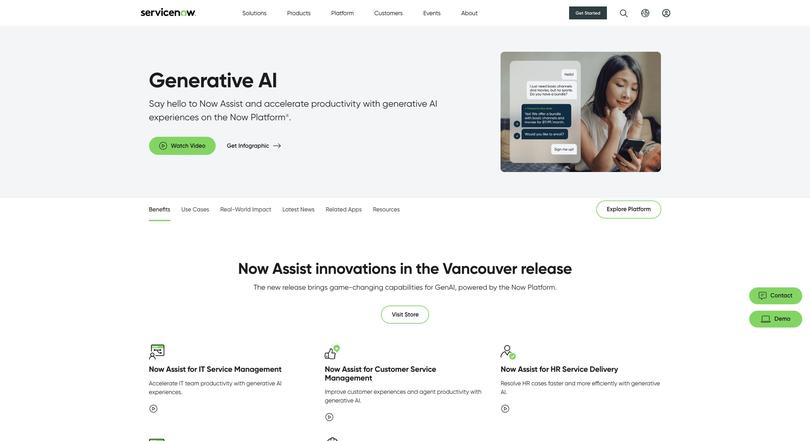 Task type: vqa. For each thing, say whether or not it's contained in the screenshot.
CUSTOMERS dropdown button on the left top of the page
yes



Task type: describe. For each thing, give the bounding box(es) containing it.
started
[[585, 10, 601, 16]]

get
[[576, 10, 584, 16]]

get started
[[576, 10, 601, 16]]

servicenow image
[[140, 8, 197, 16]]



Task type: locate. For each thing, give the bounding box(es) containing it.
solutions
[[243, 10, 267, 16]]

about
[[462, 10, 478, 16]]

events
[[424, 10, 441, 16]]

platform button
[[332, 9, 354, 17]]

customers button
[[375, 9, 403, 17]]

customers
[[375, 10, 403, 16]]

go to servicenow account image
[[663, 9, 671, 17]]

about button
[[462, 9, 478, 17]]

events button
[[424, 9, 441, 17]]

products button
[[288, 9, 311, 17]]

platform
[[332, 10, 354, 16]]

get started link
[[570, 6, 608, 19]]

solutions button
[[243, 9, 267, 17]]

products
[[288, 10, 311, 16]]



